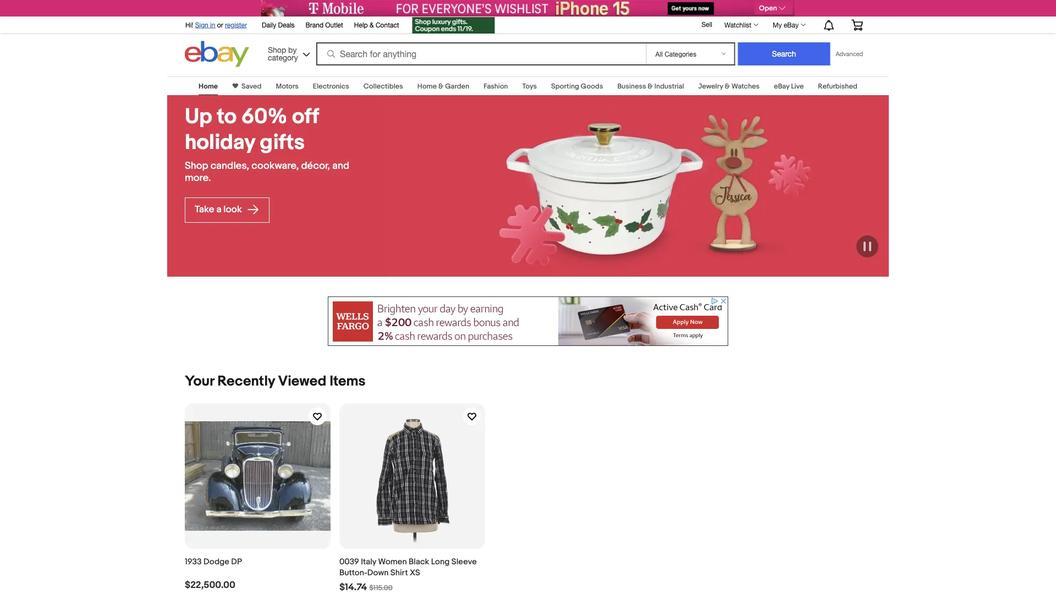 Task type: vqa. For each thing, say whether or not it's contained in the screenshot.
Sporting
yes



Task type: describe. For each thing, give the bounding box(es) containing it.
goods
[[581, 82, 603, 91]]

refurbished link
[[819, 82, 858, 91]]

my ebay link
[[767, 18, 811, 31]]

$115.00
[[370, 584, 393, 592]]

help & contact
[[354, 21, 399, 29]]

ebay inside up to 60% off holiday gifts main content
[[774, 82, 790, 91]]

gifts
[[260, 130, 305, 155]]

a
[[217, 204, 222, 216]]

daily
[[262, 21, 276, 29]]

items
[[330, 373, 366, 390]]

home & garden link
[[418, 82, 470, 91]]

your recently viewed items
[[185, 373, 366, 390]]

watches
[[732, 82, 760, 91]]

sign
[[195, 21, 208, 29]]

help
[[354, 21, 368, 29]]

cookware,
[[252, 160, 299, 172]]

collectibles link
[[364, 82, 403, 91]]

jewelry & watches link
[[699, 82, 760, 91]]

my ebay
[[773, 21, 799, 29]]

sleeve
[[452, 557, 477, 567]]

take a look link
[[185, 197, 270, 223]]

motors link
[[276, 82, 299, 91]]

60%
[[241, 104, 288, 130]]

look
[[224, 204, 242, 216]]

& for jewelry
[[725, 82, 730, 91]]

toys
[[523, 82, 537, 91]]

deals
[[278, 21, 295, 29]]

$22,500.00
[[185, 579, 235, 591]]

take
[[195, 204, 214, 216]]

brand outlet link
[[306, 19, 343, 31]]

electronics link
[[313, 82, 349, 91]]

refurbished
[[819, 82, 858, 91]]

up to 60% off holiday gifts main content
[[0, 70, 1057, 594]]

by
[[288, 45, 297, 54]]

watchlist link
[[719, 18, 764, 31]]

brand
[[306, 21, 324, 29]]

sign in link
[[195, 21, 215, 29]]

down
[[367, 568, 389, 578]]

daily deals link
[[262, 19, 295, 31]]

shop inside shop by category
[[268, 45, 286, 54]]

shop by category banner
[[179, 14, 872, 70]]

hi! sign in or register
[[185, 21, 247, 29]]

& for help
[[370, 21, 374, 29]]

register link
[[225, 21, 247, 29]]

up
[[185, 104, 212, 130]]

candles,
[[211, 160, 249, 172]]

button-
[[340, 568, 367, 578]]

italy
[[361, 557, 377, 567]]

1933
[[185, 557, 202, 567]]

sporting goods
[[552, 82, 603, 91]]

xs
[[410, 568, 420, 578]]

category
[[268, 53, 298, 62]]

shop inside up to 60% off holiday gifts shop candles, cookware, décor, and more.
[[185, 160, 208, 172]]

sporting goods link
[[552, 82, 603, 91]]

sell link
[[697, 20, 718, 28]]

dp
[[231, 557, 242, 567]]

take a look
[[195, 204, 244, 216]]

$14.74
[[340, 582, 367, 593]]

dodge
[[204, 557, 230, 567]]

ebay live
[[774, 82, 804, 91]]

my
[[773, 21, 782, 29]]

holiday
[[185, 130, 255, 155]]



Task type: locate. For each thing, give the bounding box(es) containing it.
home & garden
[[418, 82, 470, 91]]

home left garden
[[418, 82, 437, 91]]

& right "business"
[[648, 82, 653, 91]]

home up up
[[199, 82, 218, 91]]

1 vertical spatial advertisement region
[[328, 297, 729, 346]]

your
[[185, 373, 214, 390]]

long
[[431, 557, 450, 567]]

and
[[333, 160, 350, 172]]

previous price $115.00 text field
[[370, 584, 393, 592]]

home for home & garden
[[418, 82, 437, 91]]

$22,500.00 text field
[[185, 579, 235, 591]]

home
[[199, 82, 218, 91], [418, 82, 437, 91]]

black
[[409, 557, 430, 567]]

shop
[[268, 45, 286, 54], [185, 160, 208, 172]]

electronics
[[313, 82, 349, 91]]

saved
[[242, 82, 262, 91]]

ebay inside account navigation
[[784, 21, 799, 29]]

collectibles
[[364, 82, 403, 91]]

contact
[[376, 21, 399, 29]]

motors
[[276, 82, 299, 91]]

to
[[217, 104, 237, 130]]

ebay right my
[[784, 21, 799, 29]]

None submit
[[738, 42, 831, 65]]

ebay left live on the right top of the page
[[774, 82, 790, 91]]

1933 dodge dp
[[185, 557, 242, 567]]

home for home
[[199, 82, 218, 91]]

industrial
[[655, 82, 685, 91]]

0 horizontal spatial shop
[[185, 160, 208, 172]]

up to 60% off holiday gifts link
[[185, 104, 368, 156]]

1 vertical spatial shop
[[185, 160, 208, 172]]

& for home
[[439, 82, 444, 91]]

& right help
[[370, 21, 374, 29]]

0 vertical spatial advertisement region
[[261, 0, 795, 17]]

0039
[[340, 557, 359, 567]]

advanced link
[[831, 43, 869, 65]]

ebay live link
[[774, 82, 804, 91]]

watchlist
[[725, 21, 752, 29]]

0 horizontal spatial home
[[199, 82, 218, 91]]

more.
[[185, 172, 211, 184]]

shirt
[[391, 568, 408, 578]]

in
[[210, 21, 215, 29]]

1 home from the left
[[199, 82, 218, 91]]

fashion link
[[484, 82, 508, 91]]

help & contact link
[[354, 19, 399, 31]]

shop up more.
[[185, 160, 208, 172]]

advertisement region
[[261, 0, 795, 17], [328, 297, 729, 346]]

0 vertical spatial shop
[[268, 45, 286, 54]]

jewelry & watches
[[699, 82, 760, 91]]

Search for anything text field
[[318, 43, 644, 64]]

1 horizontal spatial shop
[[268, 45, 286, 54]]

1 vertical spatial ebay
[[774, 82, 790, 91]]

live
[[792, 82, 804, 91]]

& right 'jewelry'
[[725, 82, 730, 91]]

0 vertical spatial ebay
[[784, 21, 799, 29]]

$14.74 text field
[[340, 582, 367, 593]]

shop left by in the left of the page
[[268, 45, 286, 54]]

off
[[292, 104, 319, 130]]

2 home from the left
[[418, 82, 437, 91]]

garden
[[445, 82, 470, 91]]

advertisement region inside up to 60% off holiday gifts main content
[[328, 297, 729, 346]]

jewelry
[[699, 82, 724, 91]]

1 horizontal spatial home
[[418, 82, 437, 91]]

open
[[760, 4, 778, 13]]

or
[[217, 21, 223, 29]]

shop by category button
[[263, 41, 313, 65]]

& for business
[[648, 82, 653, 91]]

sporting
[[552, 82, 580, 91]]

brand outlet
[[306, 21, 343, 29]]

& left garden
[[439, 82, 444, 91]]

sell
[[702, 20, 713, 28]]

register
[[225, 21, 247, 29]]

hi!
[[185, 21, 193, 29]]

up to 60% off holiday gifts shop candles, cookware, décor, and more.
[[185, 104, 350, 184]]

shop by category
[[268, 45, 298, 62]]

your shopping cart image
[[851, 19, 864, 30]]

& inside account navigation
[[370, 21, 374, 29]]

open button
[[755, 2, 793, 14]]

none submit inside shop by category banner
[[738, 42, 831, 65]]

outlet
[[325, 21, 343, 29]]

recently
[[217, 373, 275, 390]]

business
[[618, 82, 647, 91]]

get the coupon image
[[413, 17, 495, 34]]

business & industrial
[[618, 82, 685, 91]]

advanced
[[836, 50, 864, 58]]

saved link
[[238, 82, 262, 91]]

toys link
[[523, 82, 537, 91]]

women
[[378, 557, 407, 567]]

viewed
[[278, 373, 327, 390]]

business & industrial link
[[618, 82, 685, 91]]

fashion
[[484, 82, 508, 91]]

account navigation
[[179, 14, 872, 35]]

décor,
[[301, 160, 330, 172]]



